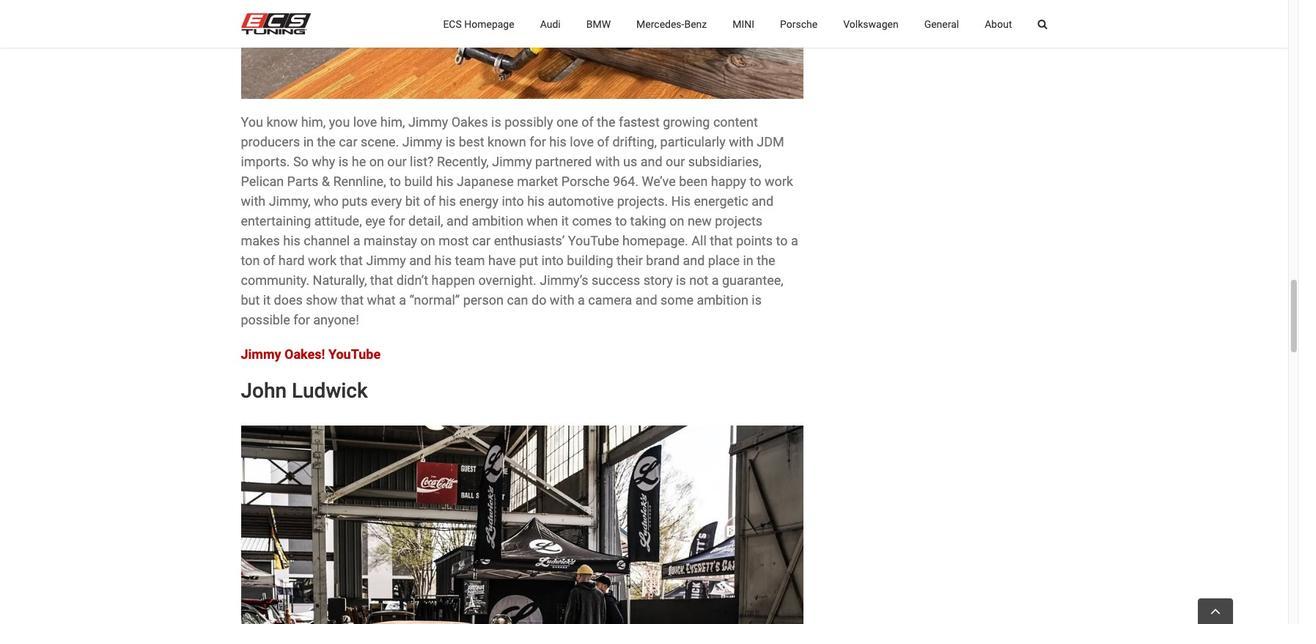 Task type: describe. For each thing, give the bounding box(es) containing it.
imports.
[[241, 154, 290, 169]]

have
[[488, 253, 516, 268]]

enthusiasts'
[[494, 233, 565, 248]]

1 vertical spatial work
[[308, 253, 337, 268]]

automotive
[[548, 193, 614, 209]]

964.
[[613, 174, 639, 189]]

a down attitude,
[[353, 233, 360, 248]]

jimmy's
[[540, 273, 589, 288]]

0 vertical spatial into
[[502, 193, 524, 209]]

you
[[329, 114, 350, 130]]

that up the place
[[710, 233, 733, 248]]

most
[[439, 233, 469, 248]]

of right bit
[[423, 193, 436, 209]]

to left taking
[[615, 213, 627, 229]]

0 horizontal spatial youtube
[[328, 347, 381, 362]]

why
[[312, 154, 335, 169]]

1 horizontal spatial car
[[472, 233, 491, 248]]

1 our from the left
[[387, 154, 407, 169]]

attitude,
[[314, 213, 362, 229]]

john
[[241, 379, 287, 403]]

drifting,
[[613, 134, 657, 149]]

known
[[488, 134, 526, 149]]

rennline,
[[333, 174, 386, 189]]

do
[[532, 292, 547, 308]]

energetic
[[694, 193, 749, 209]]

about
[[985, 18, 1012, 30]]

producers
[[241, 134, 300, 149]]

mercedes-
[[637, 18, 685, 30]]

some
[[661, 292, 694, 308]]

and up most
[[447, 213, 469, 229]]

mainstay
[[364, 233, 417, 248]]

1 vertical spatial on
[[670, 213, 685, 229]]

2 vertical spatial the
[[757, 253, 776, 268]]

his right build
[[436, 174, 454, 189]]

a right what
[[399, 292, 406, 308]]

1 vertical spatial love
[[570, 134, 594, 149]]

to right happy
[[750, 174, 762, 189]]

and up not in the top right of the page
[[683, 253, 705, 268]]

best
[[459, 134, 484, 149]]

ecs homepage link
[[443, 0, 515, 48]]

camera
[[588, 292, 632, 308]]

of right one
[[582, 114, 594, 130]]

mercedes-benz
[[637, 18, 707, 30]]

is left 'best'
[[446, 134, 456, 149]]

of right ton
[[263, 253, 275, 268]]

can
[[507, 292, 528, 308]]

bmw
[[586, 18, 611, 30]]

a down jimmy's
[[578, 292, 585, 308]]

so
[[293, 154, 309, 169]]

build
[[404, 174, 433, 189]]

general
[[924, 18, 959, 30]]

that down naturally,
[[341, 292, 364, 308]]

volkswagen
[[843, 18, 899, 30]]

we've
[[642, 174, 676, 189]]

community.
[[241, 273, 310, 288]]

0 vertical spatial it
[[562, 213, 569, 229]]

comes
[[572, 213, 612, 229]]

jimmy oakes! youtube link
[[241, 347, 381, 362]]

1 horizontal spatial for
[[389, 213, 405, 229]]

you know him, you love him, jimmy oakes is possibly one of the fastest growing content producers in the car scene. jimmy is best known for his love of drifting, particularly with jdm imports. so why is he on our list? recently, jimmy partnered with us and our subsidiaries, pelican parts & rennline, to build his japanese market porsche 964. we've been happy to work with jimmy, who puts every bit of his energy into his automotive projects. his energetic and entertaining attitude, eye for detail, and ambition when it comes to taking on new projects makes his channel a mainstay on most car enthusiasts' youtube homepage. all that points to a ton of hard work that jimmy and his team have put into building their brand and place in the community. naturally, that didn't happen overnight. jimmy's success story is not a guarantee, but it does show that what a "normal" person can do with a camera and some ambition is possible for anyone!
[[241, 114, 798, 328]]

volkswagen link
[[843, 0, 899, 48]]

a right 'points'
[[791, 233, 798, 248]]

scene.
[[361, 134, 399, 149]]

show
[[306, 292, 338, 308]]

that up what
[[370, 273, 393, 288]]

makes
[[241, 233, 280, 248]]

you
[[241, 114, 263, 130]]

who
[[314, 193, 339, 209]]

is down guarantee,
[[752, 292, 762, 308]]

benz
[[685, 18, 707, 30]]

1 vertical spatial in
[[743, 253, 754, 268]]

audi
[[540, 18, 561, 30]]

homepage
[[464, 18, 515, 30]]

his up 'detail,'
[[439, 193, 456, 209]]

0 horizontal spatial for
[[294, 312, 310, 328]]

brand
[[646, 253, 680, 268]]

team
[[455, 253, 485, 268]]

building
[[567, 253, 614, 268]]

possible
[[241, 312, 290, 328]]

channel
[[304, 233, 350, 248]]

person
[[463, 292, 504, 308]]

that up naturally,
[[340, 253, 363, 268]]

youtube inside you know him, you love him, jimmy oakes is possibly one of the fastest growing content producers in the car scene. jimmy is best known for his love of drifting, particularly with jdm imports. so why is he on our list? recently, jimmy partnered with us and our subsidiaries, pelican parts & rennline, to build his japanese market porsche 964. we've been happy to work with jimmy, who puts every bit of his energy into his automotive projects. his energetic and entertaining attitude, eye for detail, and ambition when it comes to taking on new projects makes his channel a mainstay on most car enthusiasts' youtube homepage. all that points to a ton of hard work that jimmy and his team have put into building their brand and place in the community. naturally, that didn't happen overnight. jimmy's success story is not a guarantee, but it does show that what a "normal" person can do with a camera and some ambition is possible for anyone!
[[568, 233, 619, 248]]

ludwick
[[292, 379, 368, 403]]

1 horizontal spatial into
[[542, 253, 564, 268]]

success
[[592, 273, 640, 288]]

porsche inside you know him, you love him, jimmy oakes is possibly one of the fastest growing content producers in the car scene. jimmy is best known for his love of drifting, particularly with jdm imports. so why is he on our list? recently, jimmy partnered with us and our subsidiaries, pelican parts & rennline, to build his japanese market porsche 964. we've been happy to work with jimmy, who puts every bit of his energy into his automotive projects. his energetic and entertaining attitude, eye for detail, and ambition when it comes to taking on new projects makes his channel a mainstay on most car enthusiasts' youtube homepage. all that points to a ton of hard work that jimmy and his team have put into building their brand and place in the community. naturally, that didn't happen overnight. jimmy's success story is not a guarantee, but it does show that what a "normal" person can do with a camera and some ambition is possible for anyone!
[[562, 174, 610, 189]]

is up known
[[491, 114, 501, 130]]

eye
[[365, 213, 385, 229]]

ecs
[[443, 18, 462, 30]]

guarantee,
[[722, 273, 784, 288]]

all
[[692, 233, 707, 248]]

pelican
[[241, 174, 284, 189]]

hard
[[279, 253, 305, 268]]

their
[[617, 253, 643, 268]]

energy
[[459, 193, 499, 209]]

points
[[736, 233, 773, 248]]

overnight.
[[478, 273, 537, 288]]

possibly
[[505, 114, 553, 130]]

audi link
[[540, 0, 561, 48]]

japanese
[[457, 174, 514, 189]]

0 vertical spatial for
[[530, 134, 546, 149]]

with down content
[[729, 134, 754, 149]]

been
[[679, 174, 708, 189]]



Task type: locate. For each thing, give the bounding box(es) containing it.
oakes
[[452, 114, 488, 130]]

1 vertical spatial it
[[263, 292, 271, 308]]

jimmy oakes! youtube
[[241, 347, 381, 362]]

with down 'pelican'
[[241, 193, 266, 209]]

1 vertical spatial the
[[317, 134, 336, 149]]

for
[[530, 134, 546, 149], [389, 213, 405, 229], [294, 312, 310, 328]]

car up team at the top left of the page
[[472, 233, 491, 248]]

our up we've
[[666, 154, 685, 169]]

happen
[[432, 273, 475, 288]]

1 vertical spatial for
[[389, 213, 405, 229]]

us
[[623, 154, 637, 169]]

our left list?
[[387, 154, 407, 169]]

jdm
[[757, 134, 784, 149]]

2 horizontal spatial on
[[670, 213, 685, 229]]

0 horizontal spatial our
[[387, 154, 407, 169]]

car down you in the left of the page
[[339, 134, 357, 149]]

ton
[[241, 253, 260, 268]]

1 horizontal spatial ambition
[[697, 292, 749, 308]]

with left us
[[595, 154, 620, 169]]

porsche up automotive
[[562, 174, 610, 189]]

love up scene.
[[353, 114, 377, 130]]

ecs tuning logo image
[[241, 13, 311, 34]]

the down 'points'
[[757, 253, 776, 268]]

porsche
[[780, 18, 818, 30], [562, 174, 610, 189]]

and up we've
[[641, 154, 663, 169]]

0 vertical spatial work
[[765, 174, 793, 189]]

naturally,
[[313, 273, 367, 288]]

1 horizontal spatial porsche
[[780, 18, 818, 30]]

0 vertical spatial ambition
[[472, 213, 524, 229]]

2 vertical spatial on
[[421, 233, 435, 248]]

his up happen
[[435, 253, 452, 268]]

for up the mainstay at top left
[[389, 213, 405, 229]]

detail,
[[408, 213, 443, 229]]

know
[[266, 114, 298, 130]]

new
[[688, 213, 712, 229]]

youtube
[[568, 233, 619, 248], [328, 347, 381, 362]]

jimmy
[[408, 114, 448, 130], [402, 134, 442, 149], [492, 154, 532, 169], [366, 253, 406, 268], [241, 347, 281, 362]]

youtube down comes at the top
[[568, 233, 619, 248]]

him, up scene.
[[380, 114, 405, 130]]

oakes!
[[285, 347, 325, 362]]

mercedes-benz link
[[637, 0, 707, 48]]

0 vertical spatial in
[[303, 134, 314, 149]]

partnered
[[535, 154, 592, 169]]

1 vertical spatial ambition
[[697, 292, 749, 308]]

0 horizontal spatial porsche
[[562, 174, 610, 189]]

0 horizontal spatial the
[[317, 134, 336, 149]]

recently,
[[437, 154, 489, 169]]

bit
[[405, 193, 420, 209]]

0 horizontal spatial work
[[308, 253, 337, 268]]

2 him, from the left
[[380, 114, 405, 130]]

but
[[241, 292, 260, 308]]

0 vertical spatial youtube
[[568, 233, 619, 248]]

bmw link
[[586, 0, 611, 48]]

on down 'detail,'
[[421, 233, 435, 248]]

a right not in the top right of the page
[[712, 273, 719, 288]]

entertaining
[[241, 213, 311, 229]]

&
[[322, 174, 330, 189]]

1 vertical spatial porsche
[[562, 174, 610, 189]]

when
[[527, 213, 558, 229]]

puts
[[342, 193, 368, 209]]

one
[[557, 114, 578, 130]]

and up projects
[[752, 193, 774, 209]]

what
[[367, 292, 396, 308]]

0 vertical spatial love
[[353, 114, 377, 130]]

particularly
[[660, 134, 726, 149]]

2 our from the left
[[666, 154, 685, 169]]

0 vertical spatial on
[[369, 154, 384, 169]]

0 vertical spatial porsche
[[780, 18, 818, 30]]

ambition down not in the top right of the page
[[697, 292, 749, 308]]

market
[[517, 174, 558, 189]]

ecs homepage
[[443, 18, 515, 30]]

in up the 'so'
[[303, 134, 314, 149]]

in
[[303, 134, 314, 149], [743, 253, 754, 268]]

into
[[502, 193, 524, 209], [542, 253, 564, 268]]

for down possibly
[[530, 134, 546, 149]]

story
[[644, 273, 673, 288]]

0 vertical spatial the
[[597, 114, 616, 130]]

1 horizontal spatial youtube
[[568, 233, 619, 248]]

0 horizontal spatial love
[[353, 114, 377, 130]]

place
[[708, 253, 740, 268]]

1 horizontal spatial our
[[666, 154, 685, 169]]

1 vertical spatial youtube
[[328, 347, 381, 362]]

and down story
[[636, 292, 658, 308]]

into up jimmy's
[[542, 253, 564, 268]]

our
[[387, 154, 407, 169], [666, 154, 685, 169]]

the left fastest
[[597, 114, 616, 130]]

projects
[[715, 213, 763, 229]]

his down the market
[[527, 193, 545, 209]]

"normal"
[[410, 292, 460, 308]]

his
[[549, 134, 567, 149], [436, 174, 454, 189], [439, 193, 456, 209], [527, 193, 545, 209], [283, 233, 301, 248], [435, 253, 452, 268]]

his up hard
[[283, 233, 301, 248]]

into down the market
[[502, 193, 524, 209]]

1 horizontal spatial work
[[765, 174, 793, 189]]

porsche right mini
[[780, 18, 818, 30]]

0 horizontal spatial car
[[339, 134, 357, 149]]

0 horizontal spatial him,
[[301, 114, 326, 130]]

it right when
[[562, 213, 569, 229]]

his up partnered
[[549, 134, 567, 149]]

work
[[765, 174, 793, 189], [308, 253, 337, 268]]

1 horizontal spatial on
[[421, 233, 435, 248]]

on right he
[[369, 154, 384, 169]]

happy
[[711, 174, 747, 189]]

subsidiaries,
[[688, 154, 762, 169]]

mini link
[[733, 0, 755, 48]]

1 him, from the left
[[301, 114, 326, 130]]

on
[[369, 154, 384, 169], [670, 213, 685, 229], [421, 233, 435, 248]]

with down jimmy's
[[550, 292, 575, 308]]

content
[[713, 114, 758, 130]]

not
[[689, 273, 709, 288]]

growing
[[663, 114, 710, 130]]

for down does
[[294, 312, 310, 328]]

work down jdm
[[765, 174, 793, 189]]

homepage.
[[623, 233, 688, 248]]

general link
[[924, 0, 959, 48]]

list?
[[410, 154, 434, 169]]

1 vertical spatial into
[[542, 253, 564, 268]]

1 horizontal spatial love
[[570, 134, 594, 149]]

him,
[[301, 114, 326, 130], [380, 114, 405, 130]]

1 horizontal spatial the
[[597, 114, 616, 130]]

youtube down anyone!
[[328, 347, 381, 362]]

every
[[371, 193, 402, 209]]

on down his
[[670, 213, 685, 229]]

jimmy,
[[269, 193, 311, 209]]

love down one
[[570, 134, 594, 149]]

is left not in the top right of the page
[[676, 273, 686, 288]]

didn't
[[397, 273, 428, 288]]

and
[[641, 154, 663, 169], [752, 193, 774, 209], [447, 213, 469, 229], [409, 253, 431, 268], [683, 253, 705, 268], [636, 292, 658, 308]]

the up why
[[317, 134, 336, 149]]

0 vertical spatial car
[[339, 134, 357, 149]]

1 horizontal spatial it
[[562, 213, 569, 229]]

it right but
[[263, 292, 271, 308]]

put
[[519, 253, 538, 268]]

1 horizontal spatial in
[[743, 253, 754, 268]]

he
[[352, 154, 366, 169]]

of left drifting,
[[597, 134, 609, 149]]

0 horizontal spatial on
[[369, 154, 384, 169]]

to
[[389, 174, 401, 189], [750, 174, 762, 189], [615, 213, 627, 229], [776, 233, 788, 248]]

2 horizontal spatial the
[[757, 253, 776, 268]]

work down channel
[[308, 253, 337, 268]]

to up every
[[389, 174, 401, 189]]

is left he
[[339, 154, 349, 169]]

him, left you in the left of the page
[[301, 114, 326, 130]]

1 horizontal spatial him,
[[380, 114, 405, 130]]

porsche link
[[780, 0, 818, 48]]

1 vertical spatial car
[[472, 233, 491, 248]]

ambition down energy
[[472, 213, 524, 229]]

0 horizontal spatial it
[[263, 292, 271, 308]]

0 horizontal spatial into
[[502, 193, 524, 209]]

0 horizontal spatial in
[[303, 134, 314, 149]]

2 vertical spatial for
[[294, 312, 310, 328]]

2 horizontal spatial for
[[530, 134, 546, 149]]

0 horizontal spatial ambition
[[472, 213, 524, 229]]

is
[[491, 114, 501, 130], [446, 134, 456, 149], [339, 154, 349, 169], [676, 273, 686, 288], [752, 292, 762, 308]]

to right 'points'
[[776, 233, 788, 248]]

and up didn't
[[409, 253, 431, 268]]

in up guarantee,
[[743, 253, 754, 268]]



Task type: vqa. For each thing, say whether or not it's contained in the screenshot.
the bottom are
no



